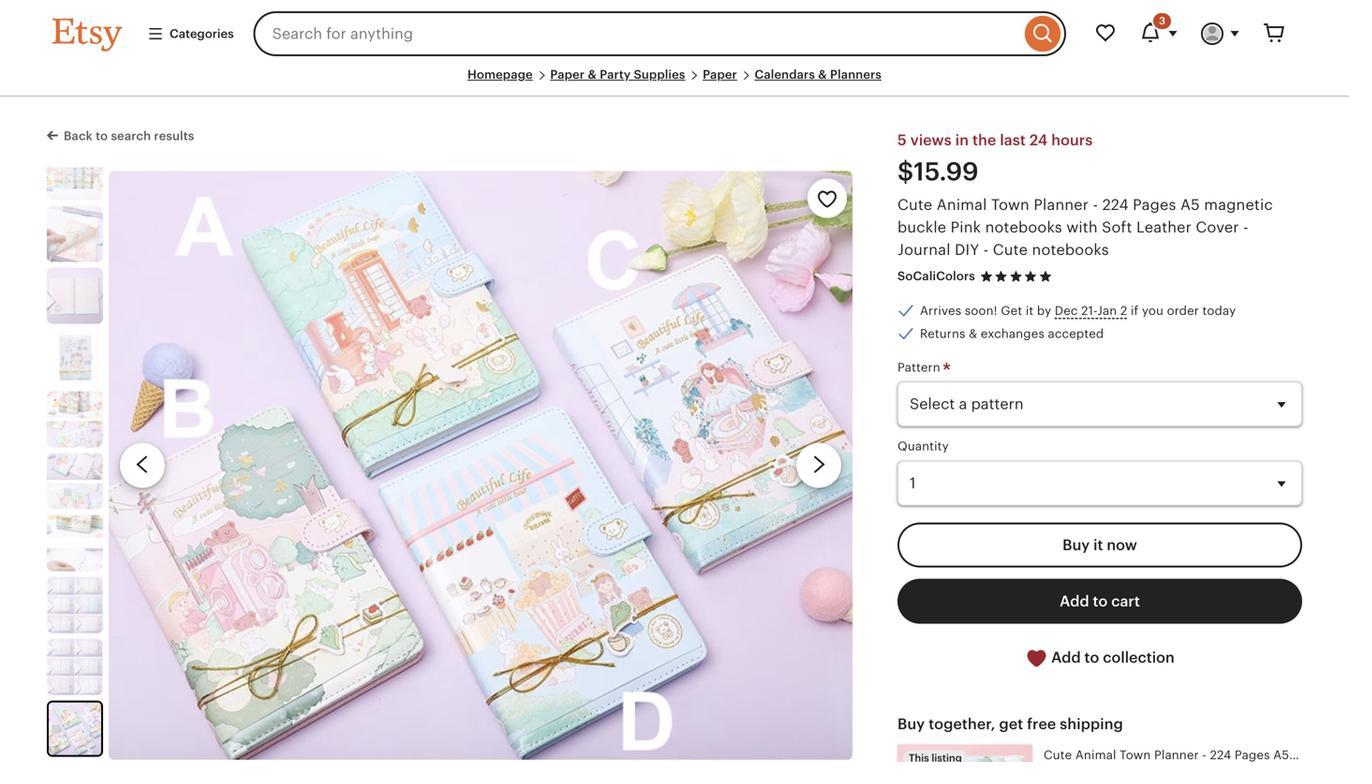 Task type: describe. For each thing, give the bounding box(es) containing it.
planners
[[830, 67, 882, 82]]

dec
[[1055, 304, 1078, 318]]

buy together, get free shipping
[[898, 716, 1124, 733]]

calendars
[[755, 67, 815, 82]]

cute animal town planner - 224 pages a5 magnetic buckle pink notebooks with soft leather cover - journal diy - cute notebooks image
[[898, 745, 1033, 762]]

categories button
[[133, 17, 248, 51]]

add to collection
[[1048, 649, 1175, 666]]

to for collection
[[1085, 649, 1100, 666]]

the
[[973, 132, 997, 149]]

in
[[956, 132, 969, 149]]

to for search
[[96, 129, 108, 143]]

collection
[[1103, 649, 1175, 666]]

pages
[[1133, 197, 1177, 213]]

back
[[64, 129, 93, 143]]

back to search results
[[64, 129, 194, 143]]

with
[[1067, 219, 1098, 236]]

2 horizontal spatial -
[[1244, 219, 1249, 236]]

Search for anything text field
[[254, 11, 1021, 56]]

0 horizontal spatial -
[[984, 242, 989, 258]]

views
[[911, 132, 952, 149]]

paper & party supplies link
[[550, 67, 686, 82]]

add for add to cart
[[1060, 593, 1090, 610]]

hours
[[1052, 132, 1093, 149]]

& for returns
[[969, 326, 978, 341]]

jan
[[1098, 304, 1118, 318]]

0 horizontal spatial cute animal town planner 224 pages a5 magnetic buckle pink image 10 image
[[49, 703, 101, 755]]

it inside button
[[1094, 536, 1104, 553]]

0 vertical spatial notebooks
[[986, 219, 1063, 236]]

21-
[[1082, 304, 1098, 318]]

5 views in the last 24 hours $15.99
[[898, 132, 1093, 186]]

categories banner
[[19, 0, 1331, 67]]

5
[[898, 132, 907, 149]]

add for add to collection
[[1052, 649, 1081, 666]]

homepage
[[468, 67, 533, 82]]

cart
[[1112, 593, 1141, 610]]

animal
[[937, 197, 988, 213]]

arrives soon! get it by dec 21-jan 2 if you order today
[[920, 304, 1237, 318]]

buckle
[[898, 219, 947, 236]]

cute animal town planner 224 pages a5 magnetic buckle pink image 7 image
[[47, 515, 103, 571]]

shipping
[[1060, 716, 1124, 733]]

returns & exchanges accepted
[[920, 326, 1104, 341]]

0 horizontal spatial cute
[[898, 197, 933, 213]]

leather
[[1137, 219, 1192, 236]]

free
[[1028, 716, 1057, 733]]

search
[[111, 129, 151, 143]]

exchanges
[[981, 326, 1045, 341]]

arrives
[[920, 304, 962, 318]]

1 vertical spatial notebooks
[[1032, 242, 1110, 258]]



Task type: locate. For each thing, give the bounding box(es) containing it.
& left planners
[[819, 67, 827, 82]]

3
[[1160, 15, 1166, 27]]

cute animal town planner - 224 pages a5 magnetic buckle pink notebooks with soft leather cover - journal diy - cute notebooks
[[898, 197, 1274, 258]]

to for cart
[[1093, 593, 1108, 610]]

categories
[[170, 27, 234, 41]]

2 vertical spatial to
[[1085, 649, 1100, 666]]

it
[[1026, 304, 1034, 318], [1094, 536, 1104, 553]]

paper right supplies
[[703, 67, 738, 82]]

buy
[[1063, 536, 1090, 553], [898, 716, 925, 733]]

paper for paper & party supplies
[[550, 67, 585, 82]]

get
[[1000, 716, 1024, 733]]

2
[[1121, 304, 1128, 318]]

accepted
[[1048, 326, 1104, 341]]

1 paper from the left
[[550, 67, 585, 82]]

2 horizontal spatial &
[[969, 326, 978, 341]]

& right returns
[[969, 326, 978, 341]]

menu bar
[[52, 67, 1297, 97]]

none search field inside categories banner
[[254, 11, 1067, 56]]

- right diy
[[984, 242, 989, 258]]

pattern
[[898, 360, 944, 374]]

224
[[1103, 197, 1129, 213]]

0 horizontal spatial it
[[1026, 304, 1034, 318]]

add to cart
[[1060, 593, 1141, 610]]

add down add to cart
[[1052, 649, 1081, 666]]

cute right diy
[[993, 242, 1028, 258]]

it left now
[[1094, 536, 1104, 553]]

soft
[[1102, 219, 1133, 236]]

0 vertical spatial -
[[1093, 197, 1099, 213]]

cute
[[898, 197, 933, 213], [993, 242, 1028, 258]]

1 horizontal spatial &
[[819, 67, 827, 82]]

now
[[1107, 536, 1138, 553]]

by
[[1038, 304, 1052, 318]]

pink
[[951, 219, 982, 236]]

1 vertical spatial cute
[[993, 242, 1028, 258]]

it left by
[[1026, 304, 1034, 318]]

to left cart
[[1093, 593, 1108, 610]]

cute animal town planner 224 pages a5 magnetic buckle pink image 9 image
[[47, 639, 103, 695]]

planner
[[1034, 197, 1089, 213]]

1 horizontal spatial cute animal town planner 224 pages a5 magnetic buckle pink image 10 image
[[109, 171, 853, 760]]

1 vertical spatial it
[[1094, 536, 1104, 553]]

add
[[1060, 593, 1090, 610], [1052, 649, 1081, 666]]

0 vertical spatial add
[[1060, 593, 1090, 610]]

0 horizontal spatial &
[[588, 67, 597, 82]]

buy it now
[[1063, 536, 1138, 553]]

buy it now button
[[898, 522, 1303, 567]]

1 vertical spatial -
[[1244, 219, 1249, 236]]

buy left now
[[1063, 536, 1090, 553]]

0 vertical spatial to
[[96, 129, 108, 143]]

0 vertical spatial it
[[1026, 304, 1034, 318]]

paper link
[[703, 67, 738, 82]]

quantity
[[898, 439, 949, 453]]

cute animal town planner 224 pages a5 magnetic buckle pink image 2 image
[[47, 206, 103, 262]]

returns
[[920, 326, 966, 341]]

-
[[1093, 197, 1099, 213], [1244, 219, 1249, 236], [984, 242, 989, 258]]

notebooks down with
[[1032, 242, 1110, 258]]

calendars & planners
[[755, 67, 882, 82]]

paper & party supplies
[[550, 67, 686, 82]]

paper left party
[[550, 67, 585, 82]]

&
[[588, 67, 597, 82], [819, 67, 827, 82], [969, 326, 978, 341]]

results
[[154, 129, 194, 143]]

party
[[600, 67, 631, 82]]

0 horizontal spatial buy
[[898, 716, 925, 733]]

$15.99
[[898, 157, 979, 186]]

town
[[992, 197, 1030, 213]]

menu bar containing homepage
[[52, 67, 1297, 97]]

today
[[1203, 304, 1237, 318]]

diy
[[955, 242, 980, 258]]

notebooks
[[986, 219, 1063, 236], [1032, 242, 1110, 258]]

1 horizontal spatial buy
[[1063, 536, 1090, 553]]

24
[[1030, 132, 1048, 149]]

0 vertical spatial buy
[[1063, 536, 1090, 553]]

cute up "buckle"
[[898, 197, 933, 213]]

cute animal town planner 224 pages a5 magnetic buckle pink image 3 image
[[47, 268, 103, 324]]

2 paper from the left
[[703, 67, 738, 82]]

socalicolors
[[898, 269, 976, 283]]

buy for buy together, get free shipping
[[898, 716, 925, 733]]

3 button
[[1129, 11, 1190, 56]]

& for paper
[[588, 67, 597, 82]]

a5
[[1181, 197, 1201, 213]]

2 vertical spatial -
[[984, 242, 989, 258]]

0 horizontal spatial paper
[[550, 67, 585, 82]]

1 horizontal spatial paper
[[703, 67, 738, 82]]

soon! get
[[965, 304, 1023, 318]]

last
[[1000, 132, 1026, 149]]

if
[[1131, 304, 1139, 318]]

to
[[96, 129, 108, 143], [1093, 593, 1108, 610], [1085, 649, 1100, 666]]

buy inside button
[[1063, 536, 1090, 553]]

add left cart
[[1060, 593, 1090, 610]]

1 horizontal spatial it
[[1094, 536, 1104, 553]]

magnetic
[[1205, 197, 1274, 213]]

- left the 224
[[1093, 197, 1099, 213]]

cover
[[1196, 219, 1240, 236]]

paper for paper "link"
[[703, 67, 738, 82]]

buy left together,
[[898, 716, 925, 733]]

to right back at the left top of page
[[96, 129, 108, 143]]

1 vertical spatial to
[[1093, 593, 1108, 610]]

cute animal town planner 224 pages a5 magnetic buckle pink image 4 image
[[47, 330, 103, 386]]

cute animal town planner 224 pages a5 magnetic buckle pink image 10 image
[[109, 171, 853, 760], [49, 703, 101, 755]]

together,
[[929, 716, 996, 733]]

& left party
[[588, 67, 597, 82]]

notebooks down the town
[[986, 219, 1063, 236]]

1 horizontal spatial cute
[[993, 242, 1028, 258]]

1 vertical spatial buy
[[898, 716, 925, 733]]

journal
[[898, 242, 951, 258]]

buy for buy it now
[[1063, 536, 1090, 553]]

supplies
[[634, 67, 686, 82]]

cute animal town planner 224 pages a5 magnetic buckle pink image 1 image
[[47, 144, 103, 200]]

0 vertical spatial cute
[[898, 197, 933, 213]]

cute animal town planner 224 pages a5 magnetic buckle pink image 6 image
[[47, 453, 103, 510]]

calendars & planners link
[[755, 67, 882, 82]]

1 horizontal spatial -
[[1093, 197, 1099, 213]]

add to cart button
[[898, 579, 1303, 624]]

cute animal town planner 224 pages a5 magnetic buckle pink image 5 image
[[47, 392, 103, 448]]

add to collection button
[[898, 635, 1303, 681]]

back to search results link
[[47, 125, 194, 145]]

homepage link
[[468, 67, 533, 82]]

1 vertical spatial add
[[1052, 649, 1081, 666]]

cute animal town planner 224 pages a5 magnetic buckle pink image 8 image
[[47, 577, 103, 633]]

order
[[1168, 304, 1200, 318]]

- down magnetic
[[1244, 219, 1249, 236]]

& for calendars
[[819, 67, 827, 82]]

to left collection
[[1085, 649, 1100, 666]]

None search field
[[254, 11, 1067, 56]]

you
[[1143, 304, 1164, 318]]

paper
[[550, 67, 585, 82], [703, 67, 738, 82]]

socalicolors link
[[898, 269, 976, 283]]



Task type: vqa. For each thing, say whether or not it's contained in the screenshot.
the cute animal town planner 224 pages a5 magnetic buckle pink image 9
yes



